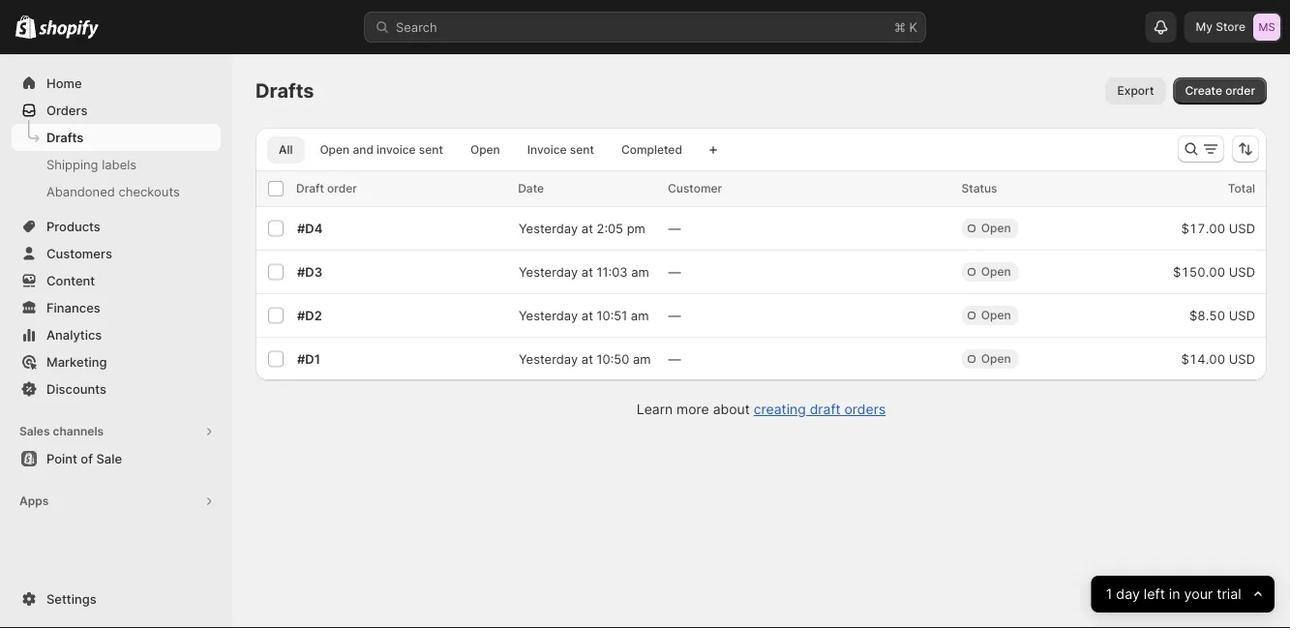 Task type: locate. For each thing, give the bounding box(es) containing it.
0 horizontal spatial sent
[[419, 143, 443, 157]]

creating draft orders link
[[754, 401, 886, 418]]

order for draft order
[[327, 181, 357, 195]]

drafts up all on the left of page
[[255, 79, 314, 103]]

$8.50 usd
[[1189, 308, 1255, 323]]

$17.00
[[1181, 221, 1225, 236]]

2 at from the top
[[581, 264, 593, 279]]

create order link
[[1173, 77, 1267, 105]]

open for yesterday at 11:03 am
[[981, 265, 1011, 279]]

2 usd from the top
[[1229, 264, 1255, 279]]

apps
[[19, 494, 49, 508]]

open for yesterday at 2:05 pm
[[981, 221, 1011, 235]]

settings link
[[12, 585, 221, 613]]

open inside open "link"
[[470, 143, 500, 157]]

export button
[[1106, 77, 1166, 105]]

0 vertical spatial drafts
[[255, 79, 314, 103]]

usd for $8.50 usd
[[1229, 308, 1255, 323]]

open link
[[459, 136, 512, 164]]

yesterday for yesterday at 10:51 am
[[519, 308, 578, 323]]

usd right the $8.50
[[1229, 308, 1255, 323]]

drafts down orders
[[46, 130, 84, 145]]

settings
[[46, 591, 96, 606]]

order for create order
[[1225, 84, 1255, 98]]

invoice sent
[[527, 143, 594, 157]]

#d4 link
[[297, 221, 323, 236]]

open for yesterday at 10:51 am
[[981, 308, 1011, 322]]

3 yesterday from the top
[[519, 308, 578, 323]]

order
[[1225, 84, 1255, 98], [327, 181, 357, 195]]

sales
[[19, 424, 50, 438]]

yesterday down 'date'
[[519, 221, 578, 236]]

customers link
[[12, 240, 221, 267]]

—
[[668, 221, 681, 236], [668, 264, 681, 279], [668, 308, 681, 323], [668, 351, 681, 366]]

yesterday down yesterday at 2:05 pm
[[519, 264, 578, 279]]

#d4
[[297, 221, 323, 236]]

2:05 pm
[[597, 221, 645, 236]]

orders
[[844, 401, 886, 418]]

order right create
[[1225, 84, 1255, 98]]

usd right $17.00
[[1229, 221, 1255, 236]]

point
[[46, 451, 77, 466]]

3 at from the top
[[581, 308, 593, 323]]

at for 11:03 am
[[581, 264, 593, 279]]

at left 10:50 am
[[581, 351, 593, 366]]

my
[[1196, 20, 1213, 34]]

0 vertical spatial order
[[1225, 84, 1255, 98]]

— for 10:51 am
[[668, 308, 681, 323]]

4 at from the top
[[581, 351, 593, 366]]

#d3 link
[[297, 264, 323, 279]]

3 usd from the top
[[1229, 308, 1255, 323]]

drafts
[[255, 79, 314, 103], [46, 130, 84, 145]]

$8.50
[[1189, 308, 1225, 323]]

yesterday down yesterday at 11:03 am
[[519, 308, 578, 323]]

yesterday for yesterday at 2:05 pm
[[519, 221, 578, 236]]

1 — from the top
[[668, 221, 681, 236]]

apps button
[[12, 488, 221, 515]]

⌘
[[894, 19, 906, 34]]

usd right $14.00
[[1229, 351, 1255, 366]]

learn more about creating draft orders
[[637, 401, 886, 418]]

0 horizontal spatial shopify image
[[15, 15, 36, 38]]

sent right 'invoice'
[[570, 143, 594, 157]]

at left 11:03 am
[[581, 264, 593, 279]]

4 yesterday from the top
[[519, 351, 578, 366]]

0 horizontal spatial drafts
[[46, 130, 84, 145]]

4 — from the top
[[668, 351, 681, 366]]

— down the customer
[[668, 221, 681, 236]]

all button
[[267, 136, 304, 164]]

usd right $150.00
[[1229, 264, 1255, 279]]

yesterday down the 'yesterday at 10:51 am'
[[519, 351, 578, 366]]

tab list
[[263, 135, 698, 164]]

total
[[1228, 181, 1255, 195]]

more
[[676, 401, 709, 418]]

#d1
[[297, 351, 320, 366]]

1 horizontal spatial order
[[1225, 84, 1255, 98]]

sales channels button
[[12, 418, 221, 445]]

4 usd from the top
[[1229, 351, 1255, 366]]

at
[[581, 221, 593, 236], [581, 264, 593, 279], [581, 308, 593, 323], [581, 351, 593, 366]]

home
[[46, 75, 82, 90]]

yesterday for yesterday at 11:03 am
[[519, 264, 578, 279]]

$14.00 usd
[[1181, 351, 1255, 366]]

1 at from the top
[[581, 221, 593, 236]]

shipping
[[46, 157, 98, 172]]

— right 10:51 am
[[668, 308, 681, 323]]

date
[[518, 181, 544, 195]]

$150.00
[[1173, 264, 1225, 279]]

draft
[[296, 181, 324, 195]]

1 yesterday from the top
[[519, 221, 578, 236]]

— right 11:03 am
[[668, 264, 681, 279]]

1 usd from the top
[[1229, 221, 1255, 236]]

open
[[320, 143, 350, 157], [470, 143, 500, 157], [981, 221, 1011, 235], [981, 265, 1011, 279], [981, 308, 1011, 322], [981, 352, 1011, 366]]

2 yesterday from the top
[[519, 264, 578, 279]]

at left 2:05 pm
[[581, 221, 593, 236]]

1 day left in your trial button
[[1091, 576, 1275, 613]]

abandoned checkouts link
[[12, 178, 221, 205]]

$150.00 usd
[[1173, 264, 1255, 279]]

— right 10:50 am
[[668, 351, 681, 366]]

home link
[[12, 70, 221, 97]]

order right draft at the left top of the page
[[327, 181, 357, 195]]

products link
[[12, 213, 221, 240]]

yesterday
[[519, 221, 578, 236], [519, 264, 578, 279], [519, 308, 578, 323], [519, 351, 578, 366]]

shopify image
[[15, 15, 36, 38], [39, 20, 99, 39]]

completed
[[621, 143, 682, 157]]

1 horizontal spatial drafts
[[255, 79, 314, 103]]

open and invoice sent
[[320, 143, 443, 157]]

open for yesterday at 10:50 am
[[981, 352, 1011, 366]]

your
[[1184, 586, 1213, 602]]

yesterday for yesterday at 10:50 am
[[519, 351, 578, 366]]

sent
[[419, 143, 443, 157], [570, 143, 594, 157]]

3 — from the top
[[668, 308, 681, 323]]

at left 10:51 am
[[581, 308, 593, 323]]

abandoned checkouts
[[46, 184, 180, 199]]

point of sale
[[46, 451, 122, 466]]

1 horizontal spatial sent
[[570, 143, 594, 157]]

0 horizontal spatial order
[[327, 181, 357, 195]]

— for 10:50 am
[[668, 351, 681, 366]]

1 vertical spatial order
[[327, 181, 357, 195]]

discounts link
[[12, 375, 221, 403]]

day
[[1116, 586, 1140, 602]]

yesterday at 2:05 pm
[[519, 221, 645, 236]]

sale
[[96, 451, 122, 466]]

yesterday at 10:50 am
[[519, 351, 651, 366]]

2 — from the top
[[668, 264, 681, 279]]

11:03 am
[[597, 264, 649, 279]]

sent right invoice
[[419, 143, 443, 157]]

usd
[[1229, 221, 1255, 236], [1229, 264, 1255, 279], [1229, 308, 1255, 323], [1229, 351, 1255, 366]]

marketing
[[46, 354, 107, 369]]



Task type: vqa. For each thing, say whether or not it's contained in the screenshot.


Task type: describe. For each thing, give the bounding box(es) containing it.
at for 2:05 pm
[[581, 221, 593, 236]]

analytics link
[[12, 321, 221, 348]]

customers
[[46, 246, 112, 261]]

invoice
[[527, 143, 567, 157]]

content
[[46, 273, 95, 288]]

in
[[1169, 586, 1180, 602]]

status
[[961, 181, 997, 195]]

— for 2:05 pm
[[668, 221, 681, 236]]

10:51 am
[[597, 308, 649, 323]]

— for 11:03 am
[[668, 264, 681, 279]]

open inside open and invoice sent link
[[320, 143, 350, 157]]

yesterday at 11:03 am
[[519, 264, 649, 279]]

discounts
[[46, 381, 106, 396]]

creating
[[754, 401, 806, 418]]

and
[[353, 143, 373, 157]]

at for 10:50 am
[[581, 351, 593, 366]]

point of sale button
[[0, 445, 232, 472]]

usd for $17.00 usd
[[1229, 221, 1255, 236]]

shipping labels link
[[12, 151, 221, 178]]

content link
[[12, 267, 221, 294]]

invoice sent link
[[516, 136, 606, 164]]

create order
[[1185, 84, 1255, 98]]

drafts link
[[12, 124, 221, 151]]

$14.00
[[1181, 351, 1225, 366]]

create
[[1185, 84, 1222, 98]]

orders link
[[12, 97, 221, 124]]

checkouts
[[119, 184, 180, 199]]

usd for $150.00 usd
[[1229, 264, 1255, 279]]

#d2 link
[[297, 308, 322, 323]]

learn
[[637, 401, 673, 418]]

shipping labels
[[46, 157, 137, 172]]

trial
[[1217, 586, 1241, 602]]

open and invoice sent link
[[308, 136, 455, 164]]

#d2
[[297, 308, 322, 323]]

tab list containing all
[[263, 135, 698, 164]]

export
[[1117, 84, 1154, 98]]

completed link
[[610, 136, 694, 164]]

search
[[396, 19, 437, 34]]

store
[[1216, 20, 1245, 34]]

10:50 am
[[597, 351, 651, 366]]

finances
[[46, 300, 100, 315]]

$17.00 usd
[[1181, 221, 1255, 236]]

1
[[1106, 586, 1112, 602]]

left
[[1144, 586, 1165, 602]]

sales channels
[[19, 424, 104, 438]]

draft
[[810, 401, 841, 418]]

⌘ k
[[894, 19, 917, 34]]

about
[[713, 401, 750, 418]]

products
[[46, 219, 100, 234]]

channels
[[53, 424, 104, 438]]

of
[[81, 451, 93, 466]]

draft order
[[296, 181, 357, 195]]

1 horizontal spatial shopify image
[[39, 20, 99, 39]]

1 vertical spatial drafts
[[46, 130, 84, 145]]

usd for $14.00 usd
[[1229, 351, 1255, 366]]

2 sent from the left
[[570, 143, 594, 157]]

my store image
[[1253, 14, 1280, 41]]

k
[[909, 19, 917, 34]]

invoice
[[377, 143, 416, 157]]

#d1 link
[[297, 351, 320, 366]]

yesterday at 10:51 am
[[519, 308, 649, 323]]

#d3
[[297, 264, 323, 279]]

analytics
[[46, 327, 102, 342]]

abandoned
[[46, 184, 115, 199]]

all
[[279, 143, 293, 157]]

finances link
[[12, 294, 221, 321]]

labels
[[102, 157, 137, 172]]

1 sent from the left
[[419, 143, 443, 157]]

marketing link
[[12, 348, 221, 375]]

customer
[[668, 181, 722, 195]]

1 day left in your trial
[[1106, 586, 1241, 602]]

at for 10:51 am
[[581, 308, 593, 323]]

point of sale link
[[12, 445, 221, 472]]

my store
[[1196, 20, 1245, 34]]



